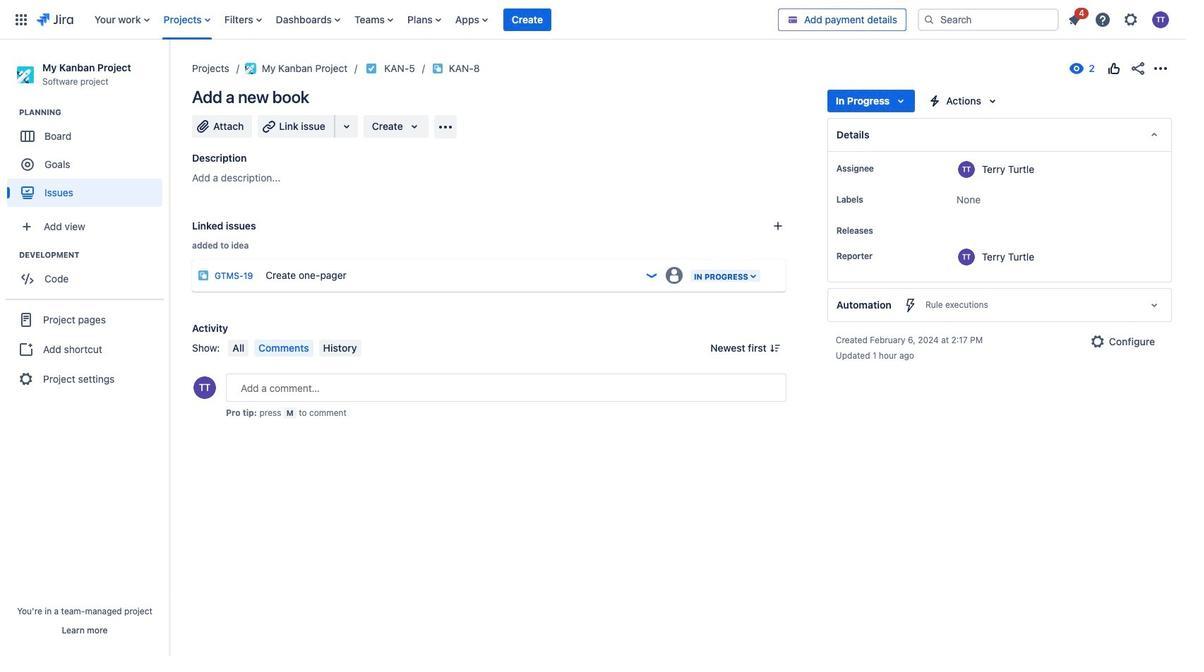 Task type: vqa. For each thing, say whether or not it's contained in the screenshot.
Sidebar Navigation "icon"
yes



Task type: describe. For each thing, give the bounding box(es) containing it.
labels pin to top. only you can see pinned fields. image
[[866, 194, 878, 205]]

goal image
[[21, 158, 34, 171]]

group for development image
[[7, 249, 169, 297]]

2 vertical spatial group
[[6, 299, 164, 399]]

search image
[[924, 14, 935, 25]]

list item inside list
[[1062, 5, 1089, 31]]

heading for development image
[[19, 249, 169, 261]]

details element
[[828, 118, 1172, 152]]

my kanban project image
[[245, 63, 256, 74]]

notifications image
[[1066, 11, 1083, 28]]

appswitcher icon image
[[13, 11, 30, 28]]

heading for planning icon
[[19, 107, 169, 118]]

planning image
[[2, 104, 19, 121]]

sidebar element
[[0, 40, 169, 656]]

vote options: no one has voted for this issue yet. image
[[1106, 60, 1123, 77]]

settings image
[[1123, 11, 1140, 28]]

group for planning icon
[[7, 107, 169, 211]]

help image
[[1095, 11, 1112, 28]]

link an issue image
[[772, 220, 784, 232]]

0 horizontal spatial list
[[87, 0, 778, 39]]

task image
[[366, 63, 377, 74]]

sidebar navigation image
[[154, 56, 185, 85]]

0 horizontal spatial list item
[[503, 0, 551, 39]]

your profile and settings image
[[1152, 11, 1169, 28]]



Task type: locate. For each thing, give the bounding box(es) containing it.
group
[[7, 107, 169, 211], [7, 249, 169, 297], [6, 299, 164, 399]]

0 vertical spatial heading
[[19, 107, 169, 118]]

menu bar
[[226, 340, 364, 357]]

Search field
[[918, 8, 1059, 31]]

1 heading from the top
[[19, 107, 169, 118]]

list item
[[503, 0, 551, 39], [1062, 5, 1089, 31]]

more information about terry turtle image
[[958, 161, 975, 178], [958, 249, 975, 266]]

2 heading from the top
[[19, 249, 169, 261]]

1 horizontal spatial list
[[1062, 5, 1178, 32]]

more information about terry turtle image for assignee pin to top. only you can see pinned fields. icon
[[958, 161, 975, 178]]

priority: low image
[[645, 268, 659, 282]]

1 vertical spatial heading
[[19, 249, 169, 261]]

more information about terry turtle image for reporter pin to top. only you can see pinned fields. icon
[[958, 249, 975, 266]]

assignee pin to top. only you can see pinned fields. image
[[877, 163, 888, 174]]

primary element
[[8, 0, 778, 39]]

actions image
[[1152, 60, 1169, 77]]

issue type: sub-task image
[[198, 270, 209, 281]]

subtask image
[[432, 63, 443, 74]]

more information about terry turtle image down details element
[[958, 161, 975, 178]]

list up subtask icon
[[87, 0, 778, 39]]

heading
[[19, 107, 169, 118], [19, 249, 169, 261]]

list
[[87, 0, 778, 39], [1062, 5, 1178, 32]]

development image
[[2, 247, 19, 264]]

automation element
[[828, 288, 1172, 322]]

0 vertical spatial more information about terry turtle image
[[958, 161, 975, 178]]

banner
[[0, 0, 1186, 40]]

Add a comment… field
[[226, 374, 787, 402]]

link web pages and more image
[[338, 118, 355, 135]]

2 more information about terry turtle image from the top
[[958, 249, 975, 266]]

1 vertical spatial more information about terry turtle image
[[958, 249, 975, 266]]

0 vertical spatial group
[[7, 107, 169, 211]]

copy link to issue image
[[477, 62, 488, 73]]

jira image
[[37, 11, 73, 28], [37, 11, 73, 28]]

list up the vote options: no one has voted for this issue yet. "image" at the right top of the page
[[1062, 5, 1178, 32]]

1 vertical spatial group
[[7, 249, 169, 297]]

1 horizontal spatial list item
[[1062, 5, 1089, 31]]

1 more information about terry turtle image from the top
[[958, 161, 975, 178]]

add app image
[[437, 118, 454, 135]]

more information about terry turtle image up automation element
[[958, 249, 975, 266]]

reporter pin to top. only you can see pinned fields. image
[[876, 251, 887, 262]]

None search field
[[918, 8, 1059, 31]]



